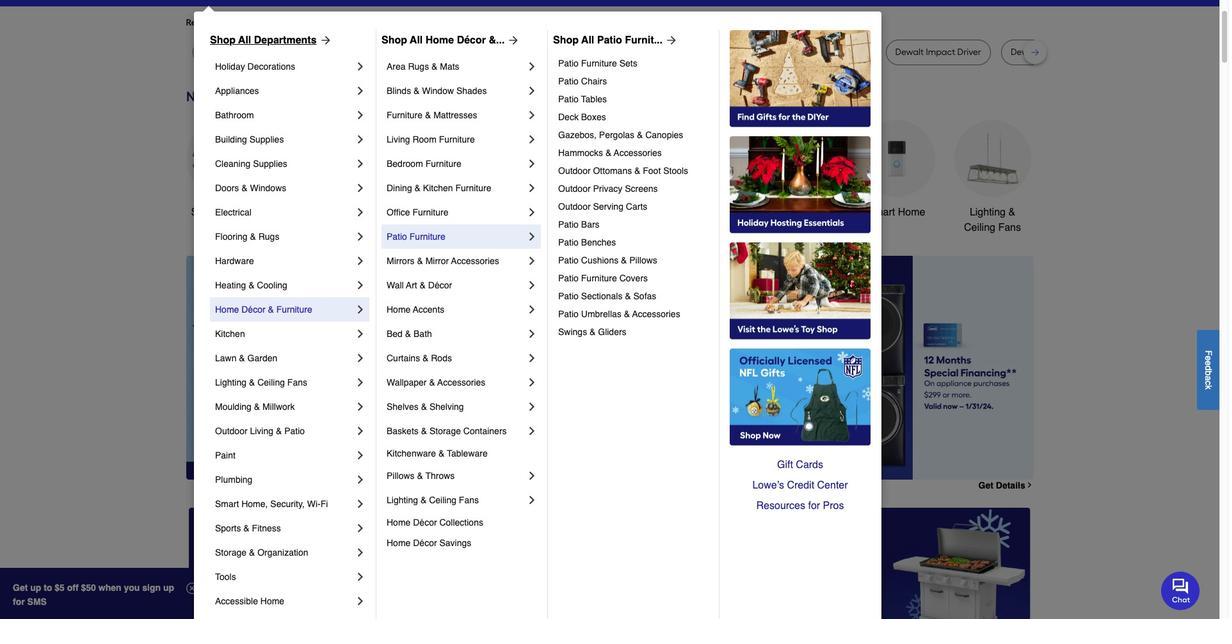Task type: locate. For each thing, give the bounding box(es) containing it.
patio inside outdoor living & patio link
[[284, 426, 305, 437]]

outdoor tools & equipment
[[668, 207, 741, 234]]

chevron right image for mirrors & mirror accessories
[[526, 255, 538, 268]]

dewalt for dewalt drill bit
[[337, 47, 365, 58]]

patio inside patio umbrellas & accessories link
[[558, 309, 579, 319]]

all up area rugs & mats
[[410, 35, 423, 46]]

1 horizontal spatial smart
[[868, 207, 895, 218]]

bit for impact driver bit
[[568, 47, 578, 58]]

all right shop
[[218, 207, 229, 218]]

outdoor for outdoor privacy screens
[[558, 184, 591, 194]]

2 horizontal spatial lighting & ceiling fans link
[[954, 120, 1031, 236]]

0 vertical spatial kitchen
[[423, 183, 453, 193]]

chevron right image for home accents
[[526, 303, 538, 316]]

1 bit from the left
[[385, 47, 395, 58]]

arrow left image
[[424, 368, 437, 381]]

for inside 'get up to $5 off $50 when you sign up for sms'
[[13, 597, 25, 608]]

living down moulding & millwork
[[250, 426, 273, 437]]

arrow right image inside shop all departments link
[[317, 34, 332, 47]]

0 horizontal spatial up
[[30, 583, 41, 593]]

2 dewalt from the left
[[735, 47, 764, 58]]

outdoor up the patio bars
[[558, 202, 591, 212]]

suggestions
[[351, 17, 401, 28]]

décor up home décor savings
[[413, 518, 437, 528]]

storage
[[430, 426, 461, 437], [215, 548, 246, 558]]

2 you from the left
[[416, 17, 431, 28]]

all
[[238, 35, 251, 46], [410, 35, 423, 46], [581, 35, 594, 46], [218, 207, 229, 218]]

smart for smart home
[[868, 207, 895, 218]]

security,
[[270, 499, 305, 510]]

1 vertical spatial fans
[[287, 378, 307, 388]]

kitchen
[[423, 183, 453, 193], [572, 207, 606, 218], [215, 329, 245, 339]]

4 bit from the left
[[1059, 47, 1069, 58]]

screens
[[625, 184, 658, 194]]

accessories up shelves & shelving link
[[437, 378, 485, 388]]

2 horizontal spatial driver
[[957, 47, 981, 58]]

kitchen up lawn
[[215, 329, 245, 339]]

sets
[[620, 58, 637, 68]]

2 horizontal spatial ceiling
[[964, 222, 995, 234]]

1 dewalt from the left
[[337, 47, 365, 58]]

sectionals
[[581, 291, 623, 302]]

0 vertical spatial decorations
[[247, 61, 295, 72]]

shades
[[456, 86, 487, 96]]

1 driver from the left
[[542, 47, 566, 58]]

kitchen faucets
[[572, 207, 645, 218]]

1 horizontal spatial ceiling
[[429, 495, 456, 506]]

0 vertical spatial ceiling
[[964, 222, 995, 234]]

0 horizontal spatial set
[[637, 47, 651, 58]]

lighting & ceiling fans link
[[954, 120, 1031, 236], [215, 371, 354, 395], [387, 488, 526, 513]]

driver
[[542, 47, 566, 58], [842, 47, 866, 58], [957, 47, 981, 58]]

get inside 'get up to $5 off $50 when you sign up for sms'
[[13, 583, 28, 593]]

get
[[979, 481, 993, 491], [13, 583, 28, 593]]

2 horizontal spatial impact
[[926, 47, 955, 58]]

chevron right image
[[526, 109, 538, 122], [526, 133, 538, 146], [526, 157, 538, 170], [354, 182, 367, 195], [526, 206, 538, 219], [354, 230, 367, 243], [526, 230, 538, 243], [354, 255, 367, 268], [354, 279, 367, 292], [526, 328, 538, 341], [354, 352, 367, 365], [526, 352, 538, 365], [354, 376, 367, 389], [526, 376, 538, 389], [354, 401, 367, 414], [526, 401, 538, 414], [354, 425, 367, 438], [526, 470, 538, 483], [354, 474, 367, 487], [1025, 482, 1034, 490], [526, 494, 538, 507], [354, 522, 367, 535], [354, 547, 367, 560]]

chevron right image for dining & kitchen furniture
[[526, 182, 538, 195]]

2 horizontal spatial arrow right image
[[1010, 368, 1023, 381]]

3 bit from the left
[[625, 47, 635, 58]]

more suggestions for you
[[328, 17, 431, 28]]

1 horizontal spatial lighting & ceiling fans
[[387, 495, 479, 506]]

shop all deals
[[191, 207, 258, 218]]

2 vertical spatial lighting & ceiling fans link
[[387, 488, 526, 513]]

accessories down gazebos, pergolas & canopies link at top
[[614, 148, 662, 158]]

ceiling
[[964, 222, 995, 234], [257, 378, 285, 388], [429, 495, 456, 506]]

outdoor for outdoor ottomans & foot stools
[[558, 166, 591, 176]]

0 horizontal spatial arrow right image
[[317, 34, 332, 47]]

shop all home décor &...
[[382, 35, 505, 46]]

1 vertical spatial kitchen
[[572, 207, 606, 218]]

pillows & throws
[[387, 471, 455, 481]]

f e e d b a c k button
[[1197, 330, 1220, 410]]

patio inside patio furniture sets link
[[558, 58, 579, 68]]

accessible
[[215, 597, 258, 607]]

0 horizontal spatial decorations
[[247, 61, 295, 72]]

1 horizontal spatial rugs
[[408, 61, 429, 72]]

1 horizontal spatial set
[[1071, 47, 1084, 58]]

2 horizontal spatial shop
[[553, 35, 579, 46]]

0 horizontal spatial bathroom
[[215, 110, 254, 120]]

2 horizontal spatial lighting
[[970, 207, 1006, 218]]

area
[[387, 61, 406, 72]]

gift cards
[[777, 460, 823, 471]]

outdoor down hammocks
[[558, 166, 591, 176]]

up
[[30, 583, 41, 593], [163, 583, 174, 593]]

$50
[[81, 583, 96, 593]]

0 vertical spatial fans
[[998, 222, 1021, 234]]

chevron right image for flooring & rugs link
[[354, 230, 367, 243]]

chevron right image for wallpaper & accessories 'link'
[[526, 376, 538, 389]]

up to 30 percent off select grills and accessories. image
[[764, 508, 1031, 620]]

off
[[67, 583, 79, 593]]

lighting
[[970, 207, 1006, 218], [215, 378, 246, 388], [387, 495, 418, 506]]

all for patio
[[581, 35, 594, 46]]

tools link
[[378, 120, 455, 220], [215, 565, 354, 590]]

shop down more suggestions for you link
[[382, 35, 407, 46]]

shop for shop all patio furnit...
[[553, 35, 579, 46]]

hammocks & accessories link
[[558, 144, 710, 162]]

drill for dewalt drill bit set
[[1041, 47, 1057, 58]]

pillows down 'patio benches' link
[[629, 255, 657, 266]]

recommended
[[186, 17, 248, 28]]

0 vertical spatial get
[[979, 481, 993, 491]]

patio sectionals & sofas
[[558, 291, 656, 302]]

foot
[[643, 166, 661, 176]]

decorations down shop all departments link
[[247, 61, 295, 72]]

driver for impact driver
[[842, 47, 866, 58]]

1 horizontal spatial decorations
[[485, 222, 540, 234]]

supplies up "windows"
[[253, 159, 287, 169]]

accessories inside patio umbrellas & accessories link
[[632, 309, 680, 319]]

accessories inside wallpaper & accessories 'link'
[[437, 378, 485, 388]]

tools inside outdoor tools & equipment
[[708, 207, 731, 218]]

0 horizontal spatial kitchen
[[215, 329, 245, 339]]

get up sms
[[13, 583, 28, 593]]

scroll to item #4 image
[[753, 457, 784, 462]]

bit
[[385, 47, 395, 58], [568, 47, 578, 58], [625, 47, 635, 58], [1059, 47, 1069, 58]]

0 horizontal spatial impact
[[510, 47, 540, 58]]

chevron right image
[[354, 60, 367, 73], [526, 60, 538, 73], [354, 85, 367, 97], [526, 85, 538, 97], [354, 109, 367, 122], [354, 133, 367, 146], [354, 157, 367, 170], [526, 182, 538, 195], [354, 206, 367, 219], [526, 255, 538, 268], [526, 279, 538, 292], [354, 303, 367, 316], [526, 303, 538, 316], [354, 328, 367, 341], [526, 425, 538, 438], [354, 449, 367, 462], [354, 498, 367, 511], [354, 571, 367, 584], [354, 595, 367, 608]]

you left more
[[303, 17, 317, 28]]

4 drill from the left
[[1041, 47, 1057, 58]]

get left details
[[979, 481, 993, 491]]

e up b
[[1204, 361, 1214, 366]]

shop down "recommended" at top
[[210, 35, 236, 46]]

furniture down 'dining & kitchen furniture'
[[413, 207, 448, 218]]

0 vertical spatial tools link
[[378, 120, 455, 220]]

chevron right image for area rugs & mats
[[526, 60, 538, 73]]

1 horizontal spatial driver
[[842, 47, 866, 58]]

kitchen up bars
[[572, 207, 606, 218]]

1 up from the left
[[30, 583, 41, 593]]

1 drill from the left
[[367, 47, 382, 58]]

lowe's credit center
[[752, 480, 848, 492]]

0 horizontal spatial lighting
[[215, 378, 246, 388]]

deck
[[558, 112, 579, 122]]

outdoor for outdoor serving carts
[[558, 202, 591, 212]]

smart inside smart home link
[[868, 207, 895, 218]]

electrical
[[215, 207, 251, 218]]

outdoor ottomans & foot stools
[[558, 166, 688, 176]]

2 driver from the left
[[842, 47, 866, 58]]

living inside "link"
[[387, 134, 410, 145]]

1 vertical spatial decorations
[[485, 222, 540, 234]]

sports & fitness
[[215, 524, 281, 534]]

0 horizontal spatial shop
[[210, 35, 236, 46]]

outdoor up equipment
[[668, 207, 705, 218]]

2 shop from the left
[[382, 35, 407, 46]]

furniture & mattresses link
[[387, 103, 526, 127]]

dewalt for dewalt drill bit set
[[1011, 47, 1039, 58]]

accessories inside hammocks & accessories link
[[614, 148, 662, 158]]

for left pros
[[808, 501, 820, 512]]

3 impact from the left
[[926, 47, 955, 58]]

2 vertical spatial lighting & ceiling fans
[[387, 495, 479, 506]]

outdoor inside outdoor living & patio link
[[215, 426, 247, 437]]

shop all deals link
[[186, 120, 263, 220]]

kitchen for kitchen faucets
[[572, 207, 606, 218]]

all up patio furniture sets on the top of page
[[581, 35, 594, 46]]

2 bit from the left
[[568, 47, 578, 58]]

0 horizontal spatial pillows
[[387, 471, 415, 481]]

1 horizontal spatial kitchen
[[423, 183, 453, 193]]

accessories down patio furniture link
[[451, 256, 499, 266]]

1 horizontal spatial bathroom
[[778, 207, 823, 218]]

1 vertical spatial rugs
[[258, 232, 279, 242]]

bath
[[414, 329, 432, 339]]

1 impact from the left
[[510, 47, 540, 58]]

2 horizontal spatial kitchen
[[572, 207, 606, 218]]

1 you from the left
[[303, 17, 317, 28]]

None search field
[[477, 0, 826, 8]]

1 horizontal spatial fans
[[459, 495, 479, 506]]

décor down heating & cooling
[[241, 305, 265, 315]]

arrow right image
[[505, 34, 520, 47]]

up left to at the bottom left of the page
[[30, 583, 41, 593]]

0 horizontal spatial tools link
[[215, 565, 354, 590]]

dewalt drill bit
[[337, 47, 395, 58]]

kitchen inside dining & kitchen furniture link
[[423, 183, 453, 193]]

2 vertical spatial kitchen
[[215, 329, 245, 339]]

holiday
[[215, 61, 245, 72]]

rugs inside 'link'
[[408, 61, 429, 72]]

home décor & furniture link
[[215, 298, 354, 322]]

3 drill from the left
[[766, 47, 781, 58]]

accessories down sofas
[[632, 309, 680, 319]]

0 horizontal spatial storage
[[215, 548, 246, 558]]

0 vertical spatial rugs
[[408, 61, 429, 72]]

0 horizontal spatial smart
[[215, 499, 239, 510]]

a
[[1204, 376, 1214, 381]]

up to 35 percent off select small appliances. image
[[476, 508, 743, 620]]

you up shop all home décor &...
[[416, 17, 431, 28]]

tools up patio furniture
[[404, 207, 428, 218]]

supplies up 'cleaning supplies'
[[249, 134, 284, 145]]

sign
[[142, 583, 161, 593]]

get for get details
[[979, 481, 993, 491]]

2 horizontal spatial lighting & ceiling fans
[[964, 207, 1021, 234]]

kitchen inside kitchen faucets link
[[572, 207, 606, 218]]

supplies for building supplies
[[249, 134, 284, 145]]

living up bedroom
[[387, 134, 410, 145]]

1 horizontal spatial up
[[163, 583, 174, 593]]

patio cushions & pillows link
[[558, 252, 710, 270]]

patio inside patio furniture covers link
[[558, 273, 579, 284]]

0 vertical spatial lighting & ceiling fans link
[[954, 120, 1031, 236]]

c
[[1204, 381, 1214, 385]]

smart for smart home, security, wi-fi
[[215, 499, 239, 510]]

f
[[1204, 350, 1214, 356]]

2 impact from the left
[[810, 47, 840, 58]]

fans for the middle lighting & ceiling fans link
[[459, 495, 479, 506]]

1 horizontal spatial tools link
[[378, 120, 455, 220]]

all for home
[[410, 35, 423, 46]]

kitchen down bedroom furniture
[[423, 183, 453, 193]]

1 vertical spatial supplies
[[253, 159, 287, 169]]

1 horizontal spatial pillows
[[629, 255, 657, 266]]

0 horizontal spatial driver
[[542, 47, 566, 58]]

patio inside patio furniture link
[[387, 232, 407, 242]]

patio inside 'patio benches' link
[[558, 238, 579, 248]]

0 horizontal spatial fans
[[287, 378, 307, 388]]

all down recommended searches for you
[[238, 35, 251, 46]]

0 horizontal spatial rugs
[[258, 232, 279, 242]]

2 horizontal spatial tools
[[708, 207, 731, 218]]

doors
[[215, 183, 239, 193]]

chevron right image for wall art & décor
[[526, 279, 538, 292]]

1 vertical spatial smart
[[215, 499, 239, 510]]

rugs right 'area'
[[408, 61, 429, 72]]

outdoor inside outdoor ottomans & foot stools link
[[558, 166, 591, 176]]

sms
[[27, 597, 47, 608]]

supplies for cleaning supplies
[[253, 159, 287, 169]]

outdoor inside outdoor serving carts link
[[558, 202, 591, 212]]

3 shop from the left
[[553, 35, 579, 46]]

0 vertical spatial smart
[[868, 207, 895, 218]]

cleaning supplies link
[[215, 152, 354, 176]]

0 horizontal spatial you
[[303, 17, 317, 28]]

1 horizontal spatial living
[[387, 134, 410, 145]]

chevron right image for smart home, security, wi-fi
[[354, 498, 367, 511]]

dewalt for dewalt drill
[[735, 47, 764, 58]]

0 horizontal spatial living
[[250, 426, 273, 437]]

recommended searches for you
[[186, 17, 317, 28]]

shop up impact driver bit
[[553, 35, 579, 46]]

1 horizontal spatial shop
[[382, 35, 407, 46]]

shop all home décor &... link
[[382, 33, 520, 48]]

decorations down christmas
[[485, 222, 540, 234]]

collections
[[439, 518, 483, 528]]

bit for dewalt drill bit set
[[1059, 47, 1069, 58]]

hardware
[[215, 256, 254, 266]]

0 horizontal spatial lighting & ceiling fans link
[[215, 371, 354, 395]]

patio for patio benches
[[558, 238, 579, 248]]

chevron right image for hardware link
[[354, 255, 367, 268]]

3 driver from the left
[[957, 47, 981, 58]]

tools
[[404, 207, 428, 218], [708, 207, 731, 218], [215, 572, 236, 583]]

kitchen link
[[215, 322, 354, 346]]

deck boxes link
[[558, 108, 710, 126]]

swings & gliders link
[[558, 323, 710, 341]]

center
[[817, 480, 848, 492]]

for left sms
[[13, 597, 25, 608]]

e up d
[[1204, 356, 1214, 361]]

accessories inside the mirrors & mirror accessories link
[[451, 256, 499, 266]]

mirrors
[[387, 256, 415, 266]]

arrow right image
[[317, 34, 332, 47], [663, 34, 678, 47], [1010, 368, 1023, 381]]

pillows down kitchenware
[[387, 471, 415, 481]]

storage up kitchenware & tableware
[[430, 426, 461, 437]]

driver for impact driver bit
[[542, 47, 566, 58]]

patio inside patio sectionals & sofas link
[[558, 291, 579, 302]]

chevron right image for tools
[[354, 571, 367, 584]]

get for get up to $5 off $50 when you sign up for sms
[[13, 583, 28, 593]]

paint
[[215, 451, 236, 461]]

patio inside "patio chairs" link
[[558, 76, 579, 86]]

bed
[[387, 329, 403, 339]]

0 vertical spatial storage
[[430, 426, 461, 437]]

drill for dewalt drill
[[766, 47, 781, 58]]

dewalt for dewalt impact driver
[[895, 47, 924, 58]]

0 vertical spatial lighting
[[970, 207, 1006, 218]]

storage down sports
[[215, 548, 246, 558]]

outdoor
[[558, 166, 591, 176], [558, 184, 591, 194], [558, 202, 591, 212], [668, 207, 705, 218], [215, 426, 247, 437]]

1 horizontal spatial get
[[979, 481, 993, 491]]

1 vertical spatial lighting & ceiling fans
[[215, 378, 307, 388]]

outdoor down moulding
[[215, 426, 247, 437]]

outdoor inside outdoor tools & equipment
[[668, 207, 705, 218]]

up to 30 percent off select major appliances. plus, save up to an extra $750 on major appliances. image
[[413, 256, 1034, 480]]

tools up equipment
[[708, 207, 731, 218]]

1 vertical spatial pillows
[[387, 471, 415, 481]]

4 dewalt from the left
[[1011, 47, 1039, 58]]

1 horizontal spatial lighting
[[387, 495, 418, 506]]

shop all patio furnit... link
[[553, 33, 678, 48]]

kitchen for kitchen
[[215, 329, 245, 339]]

patio for patio furniture covers
[[558, 273, 579, 284]]

arrow right image for shop all departments
[[317, 34, 332, 47]]

chevron right image inside "get details" link
[[1025, 482, 1034, 490]]

pillows
[[629, 255, 657, 266], [387, 471, 415, 481]]

1 e from the top
[[1204, 356, 1214, 361]]

1 horizontal spatial impact
[[810, 47, 840, 58]]

1 vertical spatial get
[[13, 583, 28, 593]]

rugs down electrical link
[[258, 232, 279, 242]]

paint link
[[215, 444, 354, 468]]

3 dewalt from the left
[[895, 47, 924, 58]]

outdoor inside outdoor privacy screens link
[[558, 184, 591, 194]]

décor down the home décor collections
[[413, 538, 437, 549]]

patio inside 'patio tables' link
[[558, 94, 579, 104]]

0 horizontal spatial ceiling
[[257, 378, 285, 388]]

wallpaper & accessories
[[387, 378, 485, 388]]

0 vertical spatial supplies
[[249, 134, 284, 145]]

chevron right image for moulding & millwork "link"
[[354, 401, 367, 414]]

up right "sign"
[[163, 583, 174, 593]]

2 vertical spatial lighting
[[387, 495, 418, 506]]

get up to 2 free select tools or batteries when you buy 1 with select purchases. image
[[189, 508, 456, 620]]

furniture down furniture & mattresses link
[[439, 134, 475, 145]]

1 shop from the left
[[210, 35, 236, 46]]

0 vertical spatial lighting & ceiling fans
[[964, 207, 1021, 234]]

furniture
[[581, 58, 617, 68], [387, 110, 423, 120], [439, 134, 475, 145], [426, 159, 461, 169], [455, 183, 491, 193], [413, 207, 448, 218], [410, 232, 445, 242], [581, 273, 617, 284], [276, 305, 312, 315]]

tools up 'accessible'
[[215, 572, 236, 583]]

chevron right image for plumbing link
[[354, 474, 367, 487]]

1 horizontal spatial arrow right image
[[663, 34, 678, 47]]

bedroom furniture link
[[387, 152, 526, 176]]

supplies
[[249, 134, 284, 145], [253, 159, 287, 169]]

bedroom furniture
[[387, 159, 461, 169]]

décor down mirrors & mirror accessories
[[428, 280, 452, 291]]

2 horizontal spatial fans
[[998, 222, 1021, 234]]

kitchen inside kitchen link
[[215, 329, 245, 339]]

lawn & garden link
[[215, 346, 354, 371]]

for right suggestions on the left of the page
[[403, 17, 414, 28]]

0 vertical spatial living
[[387, 134, 410, 145]]

dewalt drill bit set
[[1011, 47, 1084, 58]]

0 horizontal spatial get
[[13, 583, 28, 593]]

arrow right image inside shop all patio furnit... link
[[663, 34, 678, 47]]

2 vertical spatial fans
[[459, 495, 479, 506]]

1 horizontal spatial you
[[416, 17, 431, 28]]

patio
[[597, 35, 622, 46], [558, 58, 579, 68], [558, 76, 579, 86], [558, 94, 579, 104], [558, 220, 579, 230], [387, 232, 407, 242], [558, 238, 579, 248], [558, 255, 579, 266], [558, 273, 579, 284], [558, 291, 579, 302], [558, 309, 579, 319], [284, 426, 305, 437]]

pillows & throws link
[[387, 464, 526, 488]]

lighting inside lighting & ceiling fans
[[970, 207, 1006, 218]]

new deals every day during 25 days of deals image
[[186, 86, 1034, 107]]

impact driver bit
[[510, 47, 578, 58]]

lawn & garden
[[215, 353, 277, 364]]

patio inside patio cushions & pillows link
[[558, 255, 579, 266]]

smart inside smart home, security, wi-fi link
[[215, 499, 239, 510]]

outdoor left privacy
[[558, 184, 591, 194]]

patio tables link
[[558, 90, 710, 108]]

drill bit set
[[608, 47, 651, 58]]

patio inside patio bars link
[[558, 220, 579, 230]]

accessories
[[614, 148, 662, 158], [451, 256, 499, 266], [632, 309, 680, 319], [437, 378, 485, 388]]

chevron right image for cleaning supplies
[[354, 157, 367, 170]]



Task type: vqa. For each thing, say whether or not it's contained in the screenshot.
Deals,
no



Task type: describe. For each thing, give the bounding box(es) containing it.
patio furniture
[[387, 232, 445, 242]]

patio for patio chairs
[[558, 76, 579, 86]]

furniture up mirror
[[410, 232, 445, 242]]

0 horizontal spatial tools
[[215, 572, 236, 583]]

outdoor living & patio link
[[215, 419, 354, 444]]

holiday decorations link
[[215, 54, 354, 79]]

millwork
[[262, 402, 295, 412]]

patio inside shop all patio furnit... link
[[597, 35, 622, 46]]

furniture inside "link"
[[439, 134, 475, 145]]

1 vertical spatial living
[[250, 426, 273, 437]]

décor for home décor & furniture
[[241, 305, 265, 315]]

moulding & millwork
[[215, 402, 295, 412]]

décor for home décor collections
[[413, 518, 437, 528]]

1 horizontal spatial storage
[[430, 426, 461, 437]]

chevron right image for bathroom
[[354, 109, 367, 122]]

wi-
[[307, 499, 321, 510]]

patio for patio cushions & pillows
[[558, 255, 579, 266]]

0 horizontal spatial lighting & ceiling fans
[[215, 378, 307, 388]]

home décor collections
[[387, 518, 483, 528]]

canopies
[[645, 130, 683, 140]]

holiday hosting essentials. image
[[730, 136, 871, 234]]

boxes
[[581, 112, 606, 122]]

covers
[[620, 273, 648, 284]]

b
[[1204, 371, 1214, 376]]

office furniture
[[387, 207, 448, 218]]

find gifts for the diyer. image
[[730, 30, 871, 127]]

2 vertical spatial ceiling
[[429, 495, 456, 506]]

more
[[328, 17, 349, 28]]

patio furniture covers link
[[558, 270, 710, 287]]

equipment
[[680, 222, 729, 234]]

flooring & rugs link
[[215, 225, 354, 249]]

patio chairs link
[[558, 72, 710, 90]]

patio bars
[[558, 220, 600, 230]]

hardware link
[[215, 249, 354, 273]]

chevron right image for the pillows & throws link
[[526, 470, 538, 483]]

chevron right image for building supplies
[[354, 133, 367, 146]]

electrical link
[[215, 200, 354, 225]]

patio for patio umbrellas & accessories
[[558, 309, 579, 319]]

containers
[[463, 426, 507, 437]]

patio sectionals & sofas link
[[558, 287, 710, 305]]

plumbing
[[215, 475, 252, 485]]

1 horizontal spatial bathroom link
[[762, 120, 839, 220]]

chevron right image for home décor & furniture
[[354, 303, 367, 316]]

to
[[44, 583, 52, 593]]

chevron right image for bedroom furniture link
[[526, 157, 538, 170]]

1 vertical spatial storage
[[215, 548, 246, 558]]

bit for dewalt drill bit
[[385, 47, 395, 58]]

0 horizontal spatial bathroom link
[[215, 103, 354, 127]]

windows
[[250, 183, 286, 193]]

1 vertical spatial bathroom
[[778, 207, 823, 218]]

chevron right image for doors & windows "link"
[[354, 182, 367, 195]]

1 vertical spatial lighting
[[215, 378, 246, 388]]

benches
[[581, 238, 616, 248]]

you for more suggestions for you
[[416, 17, 431, 28]]

chevron right image for bed & bath link
[[526, 328, 538, 341]]

recommended searches for you heading
[[186, 17, 1034, 29]]

& inside lighting & ceiling fans
[[1009, 207, 1015, 218]]

1 set from the left
[[637, 47, 651, 58]]

chevron right image for shelves & shelving link
[[526, 401, 538, 414]]

outdoor for outdoor tools & equipment
[[668, 207, 705, 218]]

chevron right image for storage & organization link
[[354, 547, 367, 560]]

bedroom
[[387, 159, 423, 169]]

patio for patio furniture
[[387, 232, 407, 242]]

chevron right image for outdoor living & patio link
[[354, 425, 367, 438]]

officially licensed n f l gifts. shop now. image
[[730, 349, 871, 446]]

cards
[[796, 460, 823, 471]]

1 horizontal spatial tools
[[404, 207, 428, 218]]

patio furniture sets
[[558, 58, 637, 68]]

heating
[[215, 280, 246, 291]]

kitchenware
[[387, 449, 436, 459]]

0 vertical spatial bathroom
[[215, 110, 254, 120]]

umbrellas
[[581, 309, 622, 319]]

curtains & rods link
[[387, 346, 526, 371]]

building
[[215, 134, 247, 145]]

fans for lighting & ceiling fans link to the middle
[[287, 378, 307, 388]]

wall
[[387, 280, 404, 291]]

1 vertical spatial ceiling
[[257, 378, 285, 388]]

home décor collections link
[[387, 513, 538, 533]]

arrow right image for shop all patio furnit...
[[663, 34, 678, 47]]

mirrors & mirror accessories link
[[387, 249, 526, 273]]

furniture up kitchen link
[[276, 305, 312, 315]]

gazebos, pergolas & canopies
[[558, 130, 683, 140]]

chevron right image for the sports & fitness link
[[354, 522, 367, 535]]

lawn
[[215, 353, 237, 364]]

faucets
[[609, 207, 645, 218]]

cleaning
[[215, 159, 250, 169]]

2 set from the left
[[1071, 47, 1084, 58]]

chevron right image for blinds & window shades
[[526, 85, 538, 97]]

credit
[[787, 480, 814, 492]]

pros
[[823, 501, 844, 512]]

decorations for christmas
[[485, 222, 540, 234]]

chevron right image for electrical
[[354, 206, 367, 219]]

dewalt impact driver
[[895, 47, 981, 58]]

outdoor privacy screens link
[[558, 180, 710, 198]]

impact for impact driver
[[810, 47, 840, 58]]

chevron right image for curtains & rods link
[[526, 352, 538, 365]]

patio for patio sectionals & sofas
[[558, 291, 579, 302]]

blinds & window shades link
[[387, 79, 526, 103]]

mats
[[440, 61, 459, 72]]

furniture up office furniture link
[[455, 183, 491, 193]]

scroll to item #5 image
[[784, 457, 814, 462]]

blinds & window shades
[[387, 86, 487, 96]]

chevron right image for accessible home
[[354, 595, 367, 608]]

patio for patio bars
[[558, 220, 579, 230]]

drill for dewalt drill bit
[[367, 47, 382, 58]]

outdoor for outdoor living & patio
[[215, 426, 247, 437]]

lowe's credit center link
[[730, 476, 871, 496]]

deals
[[231, 207, 258, 218]]

stools
[[663, 166, 688, 176]]

1 vertical spatial tools link
[[215, 565, 354, 590]]

2 drill from the left
[[608, 47, 623, 58]]

curtains
[[387, 353, 420, 364]]

1 vertical spatial lighting & ceiling fans link
[[215, 371, 354, 395]]

chevron right image for kitchen
[[354, 328, 367, 341]]

get details
[[979, 481, 1025, 491]]

office furniture link
[[387, 200, 526, 225]]

& inside outdoor tools & equipment
[[734, 207, 741, 218]]

2 up from the left
[[163, 583, 174, 593]]

fans inside lighting & ceiling fans
[[998, 222, 1021, 234]]

chevron right image for baskets & storage containers
[[526, 425, 538, 438]]

patio umbrellas & accessories
[[558, 309, 680, 319]]

resources for pros link
[[730, 496, 871, 517]]

shop for shop all departments
[[210, 35, 236, 46]]

shop for shop all home décor &...
[[382, 35, 407, 46]]

chat invite button image
[[1161, 571, 1200, 610]]

chevron right image for appliances
[[354, 85, 367, 97]]

scroll to item #2 image
[[691, 457, 722, 462]]

chevron right image for holiday decorations
[[354, 60, 367, 73]]

you for recommended searches for you
[[303, 17, 317, 28]]

storage & organization link
[[215, 541, 354, 565]]

building supplies link
[[215, 127, 354, 152]]

get details link
[[979, 481, 1034, 491]]

impact for impact driver bit
[[510, 47, 540, 58]]

get up to $5 off $50 when you sign up for sms
[[13, 583, 174, 608]]

chevron right image for furniture & mattresses link
[[526, 109, 538, 122]]

when
[[98, 583, 121, 593]]

appliances
[[215, 86, 259, 96]]

smart home link
[[858, 120, 935, 220]]

décor left &...
[[457, 35, 486, 46]]

furniture up 'dining & kitchen furniture'
[[426, 159, 461, 169]]

ottomans
[[593, 166, 632, 176]]

furniture down cushions
[[581, 273, 617, 284]]

for up departments
[[289, 17, 301, 28]]

you
[[124, 583, 140, 593]]

baskets & storage containers
[[387, 426, 507, 437]]

baskets
[[387, 426, 419, 437]]

patio furniture covers
[[558, 273, 648, 284]]

kitchenware & tableware
[[387, 449, 488, 459]]

furniture down blinds
[[387, 110, 423, 120]]

chevron right image for heating & cooling link
[[354, 279, 367, 292]]

decorations for holiday
[[247, 61, 295, 72]]

chevron right image for patio furniture link
[[526, 230, 538, 243]]

patio for patio tables
[[558, 94, 579, 104]]

cleaning supplies
[[215, 159, 287, 169]]

living room furniture
[[387, 134, 475, 145]]

accents
[[413, 305, 444, 315]]

hammocks & accessories
[[558, 148, 662, 158]]

shop these last-minute gifts. $99 or less. quantities are limited and won't last. image
[[186, 256, 393, 480]]

chevron right image for office furniture link
[[526, 206, 538, 219]]

shelves & shelving
[[387, 402, 464, 412]]

all for departments
[[238, 35, 251, 46]]

gliders
[[598, 327, 626, 337]]

chevron right image for 'lawn & garden' link at the bottom left of page
[[354, 352, 367, 365]]

all for deals
[[218, 207, 229, 218]]

christmas decorations link
[[474, 120, 551, 236]]

patio chairs
[[558, 76, 607, 86]]

1 horizontal spatial lighting & ceiling fans link
[[387, 488, 526, 513]]

2 e from the top
[[1204, 361, 1214, 366]]

room
[[413, 134, 436, 145]]

patio for patio furniture sets
[[558, 58, 579, 68]]

visit the lowe's toy shop. image
[[730, 243, 871, 340]]

f e e d b a c k
[[1204, 350, 1214, 390]]

décor for home décor savings
[[413, 538, 437, 549]]

tableware
[[447, 449, 488, 459]]

chevron right image for living room furniture "link"
[[526, 133, 538, 146]]

appliances link
[[215, 79, 354, 103]]

0 vertical spatial pillows
[[629, 255, 657, 266]]

baskets & storage containers link
[[387, 419, 526, 444]]

furniture up chairs
[[581, 58, 617, 68]]

chevron right image for paint
[[354, 449, 367, 462]]



